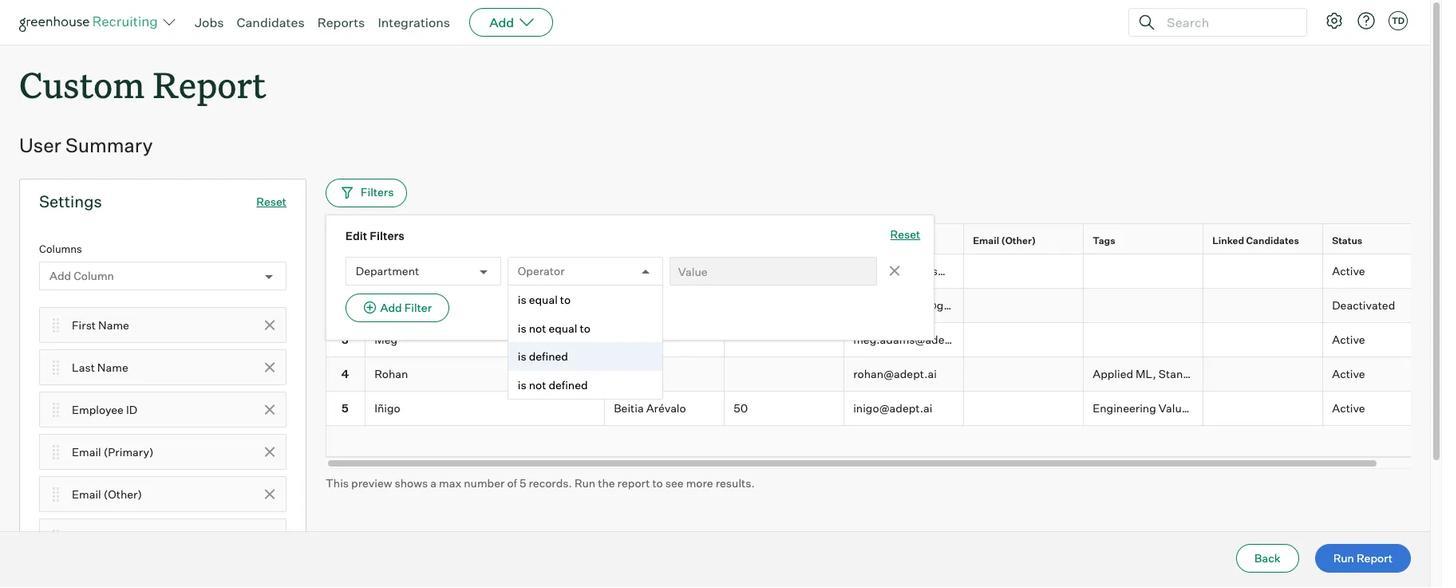 Task type: locate. For each thing, give the bounding box(es) containing it.
abrahams
[[614, 265, 668, 278]]

run inside button
[[1334, 552, 1355, 565]]

1 vertical spatial equal
[[549, 321, 578, 335]]

tags inside tags column header
[[1093, 235, 1116, 247]]

email
[[853, 235, 880, 247], [973, 235, 999, 247], [72, 445, 101, 459], [72, 487, 101, 501]]

not up "is defined"
[[529, 321, 546, 335]]

employee id
[[72, 403, 137, 416]]

standard left s
[[1386, 401, 1435, 415]]

4 active from the top
[[1332, 401, 1366, 415]]

equal
[[529, 293, 558, 307], [549, 321, 578, 335]]

is for is defined
[[518, 350, 527, 363]]

1 vertical spatial filters
[[370, 229, 405, 243]]

0 vertical spatial first name
[[375, 235, 426, 247]]

row up meg.adams@adept.ai
[[326, 289, 1442, 323]]

row containing first name
[[326, 224, 1442, 258]]

reset link for settings
[[257, 195, 287, 208]]

2 not from the top
[[529, 378, 546, 392]]

0 vertical spatial to
[[560, 293, 571, 307]]

name right last
[[97, 361, 128, 374]]

is for is equal to
[[518, 293, 527, 307]]

is not defined
[[518, 378, 588, 392]]

row containing 5
[[326, 392, 1442, 426]]

1 vertical spatial (primary)
[[104, 445, 154, 459]]

email (primary) column header
[[845, 224, 967, 258]]

3 cell
[[326, 323, 366, 357]]

1 horizontal spatial candidates
[[1247, 235, 1300, 247]]

deactivated
[[1332, 299, 1396, 312]]

equal down 'operator'
[[529, 293, 558, 307]]

row up david.abrahams@adept.ai
[[326, 224, 1442, 258]]

reset up david.abrahams@adept.ai
[[891, 228, 921, 241]]

td
[[1392, 15, 1405, 26]]

filters right filter image
[[361, 185, 394, 199]]

values
[[1159, 401, 1194, 415]]

active for meg.adams@adept.ai
[[1332, 333, 1366, 347]]

(other) inside column header
[[1001, 235, 1036, 247]]

1 cell
[[326, 255, 366, 289]]

0 vertical spatial (other)
[[1001, 235, 1036, 247]]

1 horizontal spatial tags
[[1093, 235, 1116, 247]]

2 horizontal spatial to
[[653, 476, 663, 490]]

0 horizontal spatial (other)
[[104, 487, 142, 501]]

0 vertical spatial 5
[[342, 401, 349, 415]]

active
[[1332, 265, 1366, 278], [1332, 333, 1366, 347], [1332, 367, 1366, 381], [1332, 401, 1366, 415]]

active for inigo@adept.ai
[[1332, 401, 1366, 415]]

first name
[[375, 235, 426, 247], [72, 318, 129, 332]]

1 vertical spatial reset
[[891, 228, 921, 241]]

first name up last name
[[72, 318, 129, 332]]

active for rohan@adept.ai
[[1332, 367, 1366, 381]]

first name inside row
[[375, 235, 426, 247]]

&
[[1196, 401, 1205, 415]]

first
[[375, 235, 396, 247], [72, 318, 96, 332]]

is down "is defined"
[[518, 378, 527, 392]]

run
[[575, 476, 596, 490], [1334, 552, 1355, 565]]

3 is from the top
[[518, 350, 527, 363]]

operator
[[518, 265, 565, 278]]

1 vertical spatial first name
[[72, 318, 129, 332]]

1 horizontal spatial (primary)
[[882, 235, 927, 247]]

1 vertical spatial email (other)
[[72, 487, 142, 501]]

2 vertical spatial add
[[380, 301, 402, 315]]

standard
[[1159, 367, 1207, 381], [1386, 401, 1435, 415]]

david.abrahams@adept.ai
[[853, 265, 991, 278]]

first up last
[[72, 318, 96, 332]]

back button
[[1237, 544, 1299, 573]]

0 vertical spatial standard
[[1159, 367, 1207, 381]]

1 vertical spatial 5
[[520, 476, 526, 490]]

0 vertical spatial candidates
[[237, 14, 305, 30]]

ml,
[[1136, 367, 1157, 381]]

screen,
[[1210, 367, 1250, 381]]

filters right edit at left top
[[370, 229, 405, 243]]

integrations link
[[378, 14, 450, 30]]

reset link for edit filters
[[891, 227, 921, 244]]

1 horizontal spatial reset
[[891, 228, 921, 241]]

1 active from the top
[[1332, 265, 1366, 278]]

to left see
[[653, 476, 663, 490]]

1 horizontal spatial email (other)
[[973, 235, 1036, 247]]

to left 'adams'
[[580, 321, 591, 335]]

1 vertical spatial first
[[72, 318, 96, 332]]

standard up values
[[1159, 367, 1207, 381]]

0 horizontal spatial to
[[560, 293, 571, 307]]

0 horizontal spatial first
[[72, 318, 96, 332]]

active down status
[[1332, 265, 1366, 278]]

email (primary) up david.abrahams@adept.ai
[[853, 235, 927, 247]]

2 active from the top
[[1332, 333, 1366, 347]]

1 vertical spatial (other)
[[104, 487, 142, 501]]

row group
[[326, 255, 1442, 426]]

1 vertical spatial tags
[[72, 530, 97, 543]]

2
[[342, 299, 349, 312]]

not for defined
[[529, 378, 546, 392]]

3 active from the top
[[1332, 367, 1366, 381]]

1 horizontal spatial to
[[580, 321, 591, 335]]

run left the
[[575, 476, 596, 490]]

email inside column header
[[973, 235, 999, 247]]

records.
[[529, 476, 572, 490]]

active right front
[[1332, 401, 1366, 415]]

candidates link
[[237, 14, 305, 30]]

1 vertical spatial reset link
[[891, 227, 921, 244]]

0 horizontal spatial (primary)
[[104, 445, 154, 459]]

tags
[[1093, 235, 1116, 247], [72, 530, 97, 543]]

0 vertical spatial (primary)
[[882, 235, 927, 247]]

0 horizontal spatial email (other)
[[72, 487, 142, 501]]

margaret
[[375, 299, 423, 312]]

5 row from the top
[[326, 357, 1442, 392]]

2 vertical spatial name
[[97, 361, 128, 374]]

filter image
[[339, 185, 353, 199]]

is
[[518, 293, 527, 307], [518, 321, 527, 335], [518, 350, 527, 363], [518, 378, 527, 392]]

0 horizontal spatial 5
[[342, 401, 349, 415]]

run report
[[1334, 552, 1393, 565]]

0 vertical spatial tags
[[1093, 235, 1116, 247]]

meg.adams@adept.ai
[[853, 333, 968, 347]]

to
[[560, 293, 571, 307], [580, 321, 591, 335], [653, 476, 663, 490]]

row
[[326, 224, 1442, 258], [326, 255, 1442, 289], [326, 289, 1442, 323], [326, 323, 1442, 357], [326, 357, 1442, 392], [326, 392, 1442, 426]]

0 horizontal spatial reset link
[[257, 195, 287, 208]]

front
[[1289, 401, 1317, 415]]

candidates right jobs
[[237, 14, 305, 30]]

jobs link
[[195, 14, 224, 30]]

engineering values & product sense, front end coding, standard s
[[1093, 401, 1442, 415]]

name inside row
[[398, 235, 426, 247]]

active up coding,
[[1332, 367, 1366, 381]]

(other)
[[1001, 235, 1036, 247], [104, 487, 142, 501]]

(primary) down id at the left bottom of page
[[104, 445, 154, 459]]

0 horizontal spatial report
[[153, 61, 266, 108]]

1 horizontal spatial add
[[380, 301, 402, 315]]

add inside button
[[380, 301, 402, 315]]

0 horizontal spatial first name
[[72, 318, 129, 332]]

5 inside cell
[[342, 401, 349, 415]]

1 horizontal spatial run
[[1334, 552, 1355, 565]]

1 is from the top
[[518, 293, 527, 307]]

0 vertical spatial reset
[[257, 195, 287, 208]]

0 vertical spatial name
[[398, 235, 426, 247]]

cell
[[725, 255, 845, 289], [964, 255, 1084, 289], [1084, 255, 1204, 289], [1204, 255, 1324, 289], [605, 289, 725, 323], [725, 289, 845, 323], [964, 289, 1084, 323], [1084, 289, 1204, 323], [1204, 289, 1324, 323], [725, 323, 845, 357], [964, 323, 1084, 357], [1084, 323, 1204, 357], [1204, 323, 1324, 357], [725, 357, 845, 392], [964, 357, 1084, 392], [1204, 357, 1324, 392], [964, 392, 1084, 426], [1204, 392, 1324, 426]]

5 down 4 cell
[[342, 401, 349, 415]]

0 vertical spatial equal
[[529, 293, 558, 307]]

name up last name
[[98, 318, 129, 332]]

candidates right linked
[[1247, 235, 1300, 247]]

not
[[529, 321, 546, 335], [529, 378, 546, 392]]

1 vertical spatial add
[[49, 269, 71, 283]]

filters
[[361, 185, 394, 199], [370, 229, 405, 243]]

0 vertical spatial not
[[529, 321, 546, 335]]

linked candidates column header
[[1204, 224, 1327, 258]]

0 vertical spatial email (primary)
[[853, 235, 927, 247]]

email (primary)
[[853, 235, 927, 247], [72, 445, 154, 459]]

1 horizontal spatial report
[[1357, 552, 1393, 565]]

name
[[398, 235, 426, 247], [98, 318, 129, 332], [97, 361, 128, 374]]

1 not from the top
[[529, 321, 546, 335]]

adams
[[614, 333, 651, 347]]

1 vertical spatial candidates
[[1247, 235, 1300, 247]]

0 horizontal spatial tags
[[72, 530, 97, 543]]

(primary) up david.abrahams@adept.ai
[[882, 235, 927, 247]]

arévalo
[[646, 401, 686, 415]]

candidates
[[237, 14, 305, 30], [1247, 235, 1300, 247]]

run report button
[[1315, 544, 1411, 573]]

not down "is defined"
[[529, 378, 546, 392]]

is for is not equal to
[[518, 321, 527, 335]]

defined up is not defined
[[529, 350, 568, 363]]

4 row from the top
[[326, 323, 1442, 357]]

Value text field
[[670, 257, 877, 286]]

add for add
[[489, 14, 514, 30]]

0 horizontal spatial email (primary)
[[72, 445, 154, 459]]

reset link left filter image
[[257, 195, 287, 208]]

is defined
[[518, 350, 568, 363]]

is up "is defined"
[[518, 321, 527, 335]]

reset for settings
[[257, 195, 287, 208]]

1 horizontal spatial first name
[[375, 235, 426, 247]]

1 horizontal spatial first
[[375, 235, 396, 247]]

is down 'operator'
[[518, 293, 527, 307]]

0 horizontal spatial reset
[[257, 195, 287, 208]]

last name
[[72, 361, 128, 374]]

3 row from the top
[[326, 289, 1442, 323]]

0 horizontal spatial candidates
[[237, 14, 305, 30]]

department
[[356, 265, 419, 278]]

report inside button
[[1357, 552, 1393, 565]]

add for add column
[[49, 269, 71, 283]]

1 vertical spatial run
[[1334, 552, 1355, 565]]

1 vertical spatial report
[[1357, 552, 1393, 565]]

column
[[74, 269, 114, 283]]

add
[[489, 14, 514, 30], [49, 269, 71, 283], [380, 301, 402, 315]]

email (other) column header
[[964, 224, 1087, 258]]

first right edit at left top
[[375, 235, 396, 247]]

reset left filter image
[[257, 195, 287, 208]]

1 vertical spatial defined
[[549, 378, 588, 392]]

0 vertical spatial email (other)
[[973, 235, 1036, 247]]

row down rohan@adept.ai
[[326, 392, 1442, 426]]

rohan@adept.ai
[[853, 367, 937, 381]]

email inside column header
[[853, 235, 880, 247]]

add filter button
[[345, 294, 449, 323]]

row up inigo@adept.ai
[[326, 357, 1442, 392]]

active down deactivated
[[1332, 333, 1366, 347]]

run right back
[[1334, 552, 1355, 565]]

0 vertical spatial add
[[489, 14, 514, 30]]

1 vertical spatial not
[[529, 378, 546, 392]]

reset
[[257, 195, 287, 208], [891, 228, 921, 241]]

filter
[[405, 301, 432, 315]]

edit
[[345, 229, 367, 243]]

row group containing 1
[[326, 255, 1442, 426]]

email (primary) down employee id
[[72, 445, 154, 459]]

1 row from the top
[[326, 224, 1442, 258]]

0 vertical spatial report
[[153, 61, 266, 108]]

row up megadams40@gmail.com
[[326, 255, 1442, 289]]

2 horizontal spatial add
[[489, 14, 514, 30]]

table
[[326, 224, 1442, 457]]

5 right "of"
[[520, 476, 526, 490]]

1 horizontal spatial reset link
[[891, 227, 921, 244]]

0 horizontal spatial add
[[49, 269, 71, 283]]

user
[[19, 133, 61, 157]]

0 vertical spatial run
[[575, 476, 596, 490]]

applied
[[1093, 367, 1134, 381]]

0 vertical spatial reset link
[[257, 195, 287, 208]]

equal down is equal to at the left of page
[[549, 321, 578, 335]]

1 vertical spatial name
[[98, 318, 129, 332]]

defined down "is defined"
[[549, 378, 588, 392]]

reset link up david.abrahams@adept.ai
[[891, 227, 921, 244]]

4 is from the top
[[518, 378, 527, 392]]

first inside row
[[375, 235, 396, 247]]

active for david.abrahams@adept.ai
[[1332, 265, 1366, 278]]

5
[[342, 401, 349, 415], [520, 476, 526, 490]]

custom
[[19, 61, 145, 108]]

reset link
[[257, 195, 287, 208], [891, 227, 921, 244]]

1 horizontal spatial standard
[[1386, 401, 1435, 415]]

is up is not defined
[[518, 350, 527, 363]]

settings
[[39, 192, 102, 212]]

0 vertical spatial first
[[375, 235, 396, 247]]

swe
[[1253, 367, 1278, 381]]

a
[[430, 476, 437, 490]]

2 is from the top
[[518, 321, 527, 335]]

add inside popup button
[[489, 14, 514, 30]]

this
[[326, 476, 349, 490]]

name up david
[[398, 235, 426, 247]]

2 row from the top
[[326, 255, 1442, 289]]

1 horizontal spatial email (primary)
[[853, 235, 927, 247]]

row containing 1
[[326, 255, 1442, 289]]

1 horizontal spatial (other)
[[1001, 235, 1036, 247]]

row up rohan@adept.ai
[[326, 323, 1442, 357]]

to up is not equal to
[[560, 293, 571, 307]]

first name up david
[[375, 235, 426, 247]]

6 row from the top
[[326, 392, 1442, 426]]



Task type: vqa. For each thing, say whether or not it's contained in the screenshot.
On 1 Job
no



Task type: describe. For each thing, give the bounding box(es) containing it.
5 cell
[[326, 392, 366, 426]]

meg
[[375, 333, 398, 347]]

0 vertical spatial filters
[[361, 185, 394, 199]]

employee
[[72, 403, 124, 416]]

0 vertical spatial defined
[[529, 350, 568, 363]]

not for equal
[[529, 321, 546, 335]]

back
[[1255, 552, 1281, 565]]

report for custom report
[[153, 61, 266, 108]]

is equal to
[[518, 293, 571, 307]]

1 vertical spatial to
[[580, 321, 591, 335]]

the
[[598, 476, 615, 490]]

beitia
[[614, 401, 644, 415]]

0 horizontal spatial standard
[[1159, 367, 1207, 381]]

0 horizontal spatial run
[[575, 476, 596, 490]]

number
[[464, 476, 505, 490]]

configure image
[[1325, 11, 1344, 30]]

product
[[1207, 401, 1249, 415]]

applied ml, standard screen, swe coding
[[1093, 367, 1318, 381]]

1 vertical spatial email (primary)
[[72, 445, 154, 459]]

td button
[[1389, 11, 1408, 30]]

1 horizontal spatial 5
[[520, 476, 526, 490]]

report for run report
[[1357, 552, 1393, 565]]

greenhouse recruiting image
[[19, 13, 163, 32]]

is not equal to
[[518, 321, 591, 335]]

user summary
[[19, 133, 153, 157]]

add filter
[[380, 301, 432, 315]]

row containing 2
[[326, 289, 1442, 323]]

add button
[[469, 8, 553, 37]]

(primary) inside column header
[[882, 235, 927, 247]]

custom report
[[19, 61, 266, 108]]

coding
[[1280, 367, 1318, 381]]

reports link
[[317, 14, 365, 30]]

beitia arévalo
[[614, 401, 686, 415]]

end
[[1320, 401, 1340, 415]]

candidates inside the linked candidates column header
[[1247, 235, 1300, 247]]

1
[[343, 265, 347, 278]]

more
[[686, 476, 713, 490]]

4
[[341, 367, 349, 381]]

4 cell
[[326, 357, 366, 392]]

td button
[[1386, 8, 1411, 34]]

megadams40@gmail.com
[[853, 299, 992, 312]]

2 vertical spatial to
[[653, 476, 663, 490]]

id
[[126, 403, 137, 416]]

reports
[[317, 14, 365, 30]]

tags column header
[[1084, 224, 1207, 258]]

summary
[[65, 133, 153, 157]]

s
[[1437, 401, 1442, 415]]

add column
[[49, 269, 114, 283]]

last
[[72, 361, 95, 374]]

1 vertical spatial standard
[[1386, 401, 1435, 415]]

iñigo
[[375, 401, 401, 415]]

columns
[[39, 243, 82, 256]]

sense,
[[1251, 401, 1287, 415]]

see
[[666, 476, 684, 490]]

rohan
[[375, 367, 408, 381]]

results.
[[716, 476, 755, 490]]

add for add filter
[[380, 301, 402, 315]]

linked
[[1213, 235, 1245, 247]]

inigo@adept.ai
[[853, 401, 933, 415]]

coding,
[[1343, 401, 1384, 415]]

max
[[439, 476, 462, 490]]

engineering
[[1093, 401, 1156, 415]]

row containing 3
[[326, 323, 1442, 357]]

50
[[734, 401, 748, 415]]

3
[[342, 333, 349, 347]]

email (primary) inside column header
[[853, 235, 927, 247]]

shows
[[395, 476, 428, 490]]

integrations
[[378, 14, 450, 30]]

status
[[1332, 235, 1363, 247]]

this preview shows a max number of 5 records. run the report to see more results.
[[326, 476, 755, 490]]

report
[[618, 476, 650, 490]]

of
[[507, 476, 517, 490]]

Search text field
[[1163, 11, 1292, 34]]

email (other) inside column header
[[973, 235, 1036, 247]]

2 cell
[[326, 289, 366, 323]]

preview
[[351, 476, 392, 490]]

david
[[375, 265, 405, 278]]

is for is not defined
[[518, 378, 527, 392]]

linked candidates
[[1213, 235, 1300, 247]]

row containing 4
[[326, 357, 1442, 392]]

edit filters
[[345, 229, 405, 243]]

reset for edit filters
[[891, 228, 921, 241]]

jobs
[[195, 14, 224, 30]]

table containing 1
[[326, 224, 1442, 457]]

bavishi
[[614, 367, 652, 381]]



